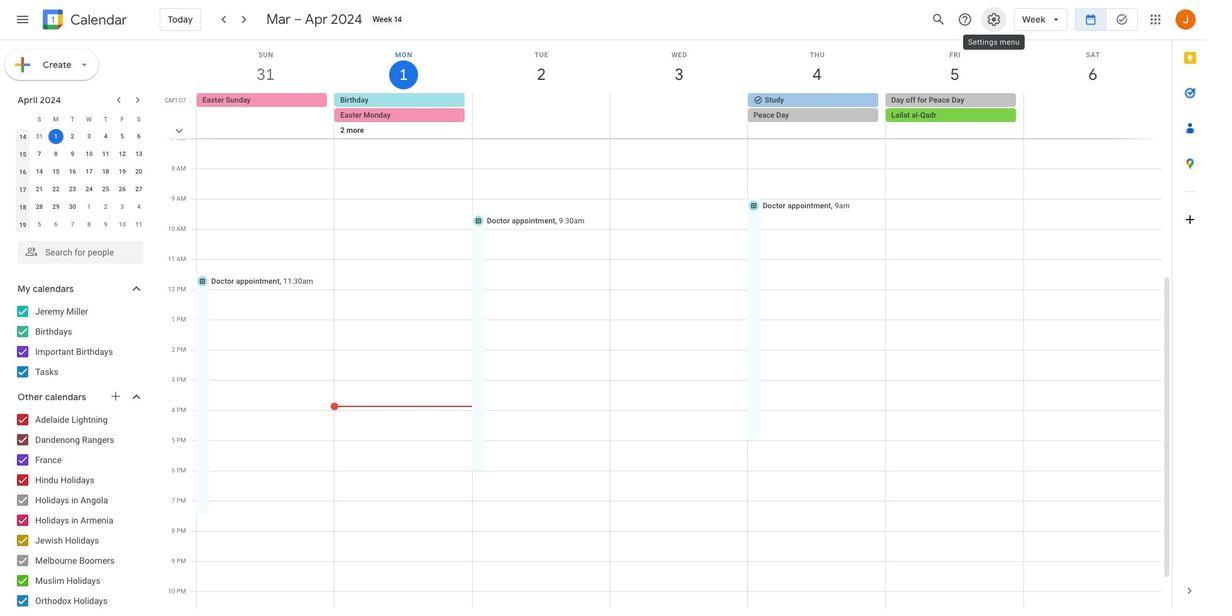 Task type: describe. For each thing, give the bounding box(es) containing it.
calendar element
[[40, 7, 127, 35]]

26 element
[[115, 182, 130, 197]]

13 element
[[131, 147, 146, 162]]

15 element
[[48, 164, 64, 179]]

main drawer image
[[15, 12, 30, 27]]

may 7 element
[[65, 217, 80, 232]]

23 element
[[65, 182, 80, 197]]

may 2 element
[[98, 199, 113, 215]]

7 element
[[32, 147, 47, 162]]

24 element
[[82, 182, 97, 197]]

29 element
[[48, 199, 64, 215]]

10 element
[[82, 147, 97, 162]]

heading inside calendar element
[[68, 12, 127, 27]]

16 element
[[65, 164, 80, 179]]

3 element
[[82, 129, 97, 144]]

april 2024 grid
[[12, 110, 147, 233]]

may 4 element
[[131, 199, 146, 215]]

add other calendars image
[[109, 390, 122, 403]]

8 element
[[48, 147, 64, 162]]

cell inside row group
[[48, 128, 64, 145]]

settings menu image
[[987, 12, 1002, 27]]

11 element
[[98, 147, 113, 162]]

18 element
[[98, 164, 113, 179]]

4 element
[[98, 129, 113, 144]]

march 31 element
[[32, 129, 47, 144]]

may 11 element
[[131, 217, 146, 232]]

6 element
[[131, 129, 146, 144]]

25 element
[[98, 182, 113, 197]]

may 6 element
[[48, 217, 64, 232]]

21 element
[[32, 182, 47, 197]]

row group inside april 2024 grid
[[14, 128, 147, 233]]



Task type: locate. For each thing, give the bounding box(es) containing it.
27 element
[[131, 182, 146, 197]]

may 10 element
[[115, 217, 130, 232]]

20 element
[[131, 164, 146, 179]]

row
[[191, 93, 1173, 154], [14, 110, 147, 128], [14, 128, 147, 145], [14, 145, 147, 163], [14, 163, 147, 181], [14, 181, 147, 198], [14, 198, 147, 216], [14, 216, 147, 233]]

may 5 element
[[32, 217, 47, 232]]

cell
[[335, 93, 473, 154], [473, 93, 611, 154], [611, 93, 748, 154], [748, 93, 886, 154], [886, 93, 1024, 154], [1024, 93, 1162, 154], [48, 128, 64, 145]]

5 element
[[115, 129, 130, 144]]

19 element
[[115, 164, 130, 179]]

other calendars list
[[3, 410, 156, 609]]

heading
[[68, 12, 127, 27]]

column header
[[14, 110, 31, 128]]

None search field
[[0, 236, 156, 264]]

Search for people text field
[[25, 241, 136, 264]]

1, today element
[[48, 129, 64, 144]]

my calendars list
[[3, 301, 156, 382]]

30 element
[[65, 199, 80, 215]]

22 element
[[48, 182, 64, 197]]

14 element
[[32, 164, 47, 179]]

may 9 element
[[98, 217, 113, 232]]

may 3 element
[[115, 199, 130, 215]]

28 element
[[32, 199, 47, 215]]

9 element
[[65, 147, 80, 162]]

tab list
[[1173, 40, 1208, 573]]

12 element
[[115, 147, 130, 162]]

row group
[[14, 128, 147, 233]]

17 element
[[82, 164, 97, 179]]

2 element
[[65, 129, 80, 144]]

may 1 element
[[82, 199, 97, 215]]

may 8 element
[[82, 217, 97, 232]]

column header inside april 2024 grid
[[14, 110, 31, 128]]

grid
[[161, 40, 1173, 609]]



Task type: vqa. For each thing, say whether or not it's contained in the screenshot.
The 13 ELEMENT
yes



